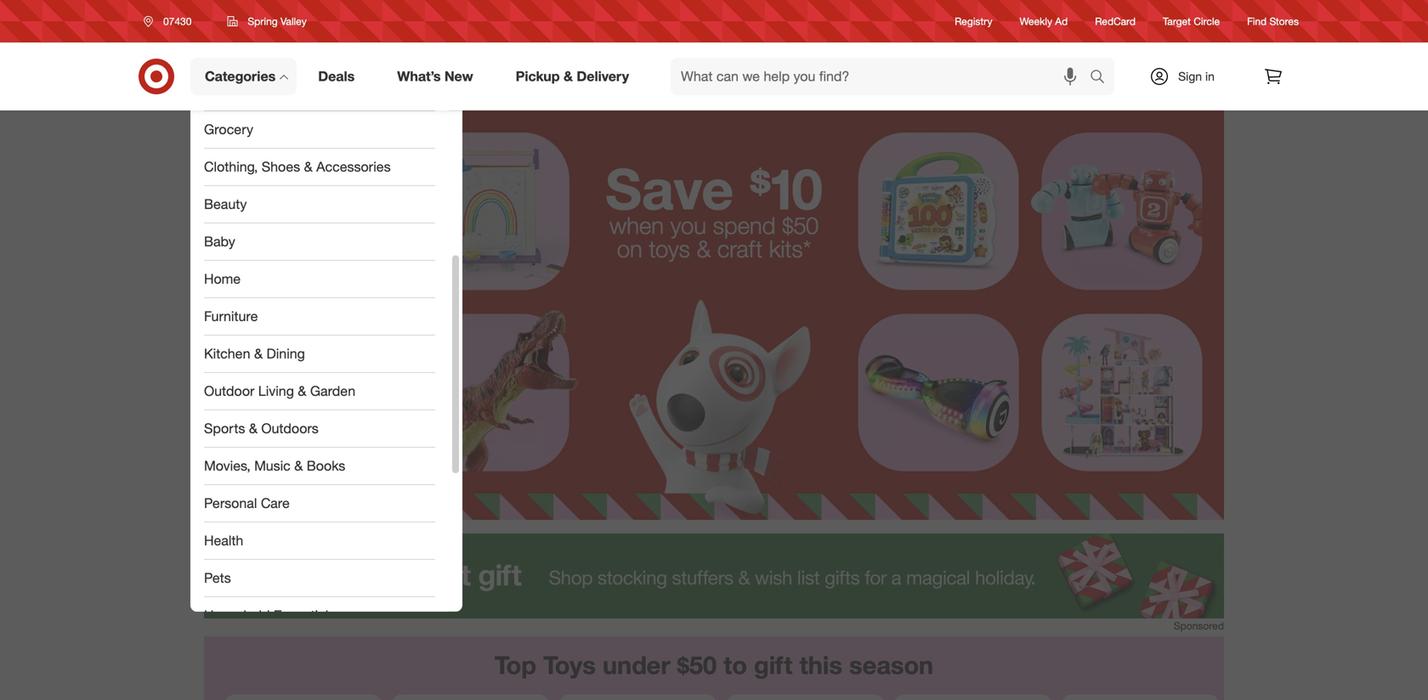 Task type: describe. For each thing, give the bounding box(es) containing it.
living
[[258, 383, 294, 400]]

pets link
[[190, 560, 449, 598]]

movies, music & books link
[[190, 448, 449, 486]]

toys
[[543, 651, 596, 681]]

movies,
[[204, 458, 251, 475]]

personal care
[[204, 495, 290, 512]]

07430
[[163, 15, 192, 28]]

weekly ad
[[1020, 15, 1068, 28]]

& inside when you spend $50 on toys & craft kits*
[[697, 235, 711, 263]]

valley
[[281, 15, 307, 28]]

clothing, shoes & accessories link
[[190, 149, 449, 186]]

new
[[445, 68, 473, 85]]

find stores link
[[1248, 14, 1299, 29]]

redcard link
[[1095, 14, 1136, 29]]

gift
[[754, 651, 793, 681]]

spring valley
[[248, 15, 307, 28]]

outdoor
[[204, 383, 255, 400]]

target circle
[[1163, 15, 1220, 28]]

kits*
[[769, 235, 812, 263]]

grocery
[[204, 121, 253, 138]]

household essentials link
[[190, 598, 449, 635]]

top
[[495, 651, 537, 681]]

& right shoes
[[304, 159, 313, 175]]

redcard
[[1095, 15, 1136, 28]]

ad
[[1056, 15, 1068, 28]]

$50 for under
[[677, 651, 717, 681]]

grocery link
[[190, 111, 449, 149]]

sports & outdoors
[[204, 421, 319, 437]]

clothing, shoes & accessories
[[204, 159, 391, 175]]

pickup & delivery
[[516, 68, 629, 85]]

what's new link
[[383, 58, 495, 95]]

personal
[[204, 495, 257, 512]]

craft
[[718, 235, 763, 263]]

spend
[[713, 211, 776, 240]]

pickup & delivery link
[[501, 58, 651, 95]]

essentials
[[274, 608, 335, 624]]

what's
[[397, 68, 441, 85]]

health link
[[190, 523, 449, 560]]

clothing,
[[204, 159, 258, 175]]

delivery
[[577, 68, 629, 85]]

What can we help you find? suggestions appear below search field
[[671, 58, 1094, 95]]

find stores
[[1248, 15, 1299, 28]]

weekly
[[1020, 15, 1053, 28]]

in
[[1206, 69, 1215, 84]]

furniture
[[204, 308, 258, 325]]

& left dining
[[254, 346, 263, 362]]

care
[[261, 495, 290, 512]]

shoes
[[262, 159, 300, 175]]

what's new
[[397, 68, 473, 85]]

target
[[1163, 15, 1191, 28]]

music
[[254, 458, 291, 475]]

kitchen
[[204, 346, 250, 362]]

on
[[617, 235, 643, 263]]

find
[[1248, 15, 1267, 28]]

top toys under $50 to gift this season
[[495, 651, 934, 681]]

$10
[[750, 154, 823, 223]]

personal care link
[[190, 486, 449, 523]]

outdoor living & garden
[[204, 383, 356, 400]]

search
[[1082, 70, 1123, 86]]

baby link
[[190, 224, 449, 261]]

sports
[[204, 421, 245, 437]]

dialog containing grocery
[[190, 74, 463, 635]]

outdoors
[[261, 421, 319, 437]]



Task type: vqa. For each thing, say whether or not it's contained in the screenshot.
2nd purchase from the left
no



Task type: locate. For each thing, give the bounding box(es) containing it.
& inside "link"
[[294, 458, 303, 475]]

& right sports
[[249, 421, 258, 437]]

accessories
[[316, 159, 391, 175]]

baby
[[204, 233, 235, 250]]

movies, music & books
[[204, 458, 345, 475]]

1 vertical spatial $50
[[677, 651, 717, 681]]

1 horizontal spatial $50
[[782, 211, 819, 240]]

search button
[[1082, 58, 1123, 99]]

season
[[849, 651, 934, 681]]

$50 inside carousel region
[[677, 651, 717, 681]]

furniture link
[[190, 298, 449, 336]]

sign in
[[1179, 69, 1215, 84]]

& right pickup
[[564, 68, 573, 85]]

weekly ad link
[[1020, 14, 1068, 29]]

pets
[[204, 570, 231, 587]]

kitchen & dining
[[204, 346, 305, 362]]

carousel region
[[204, 637, 1225, 701]]

garden
[[310, 383, 356, 400]]

07430 button
[[133, 6, 209, 37]]

household essentials
[[204, 608, 335, 624]]

circle
[[1194, 15, 1220, 28]]

dining
[[267, 346, 305, 362]]

deals
[[318, 68, 355, 85]]

& right toys
[[697, 235, 711, 263]]

registry
[[955, 15, 993, 28]]

deals link
[[304, 58, 376, 95]]

beauty
[[204, 196, 247, 213]]

sponsored
[[1174, 620, 1225, 633]]

pickup
[[516, 68, 560, 85]]

dialog
[[190, 74, 463, 635]]

categories
[[205, 68, 276, 85]]

sports & outdoors link
[[190, 411, 449, 448]]

this
[[800, 651, 843, 681]]

& right music
[[294, 458, 303, 475]]

books
[[307, 458, 345, 475]]

household
[[204, 608, 270, 624]]

0 horizontal spatial $50
[[677, 651, 717, 681]]

toys
[[649, 235, 690, 263]]

$50
[[782, 211, 819, 240], [677, 651, 717, 681]]

stores
[[1270, 15, 1299, 28]]

save
[[606, 154, 734, 223]]

under
[[603, 651, 671, 681]]

0 vertical spatial $50
[[782, 211, 819, 240]]

kitchen & dining link
[[190, 336, 449, 373]]

health
[[204, 533, 243, 549]]

sign in link
[[1135, 58, 1242, 95]]

when
[[610, 211, 664, 240]]

$50 right 'spend'
[[782, 211, 819, 240]]

&
[[564, 68, 573, 85], [304, 159, 313, 175], [697, 235, 711, 263], [254, 346, 263, 362], [298, 383, 306, 400], [249, 421, 258, 437], [294, 458, 303, 475]]

to
[[724, 651, 747, 681]]

categories link
[[190, 58, 297, 95]]

when you spend $50 on toys & craft kits*
[[610, 211, 819, 263]]

target circle link
[[1163, 14, 1220, 29]]

home link
[[190, 261, 449, 298]]

$50 left the to
[[677, 651, 717, 681]]

spring valley button
[[216, 6, 318, 37]]

advertisement region
[[204, 534, 1225, 619]]

$50 inside when you spend $50 on toys & craft kits*
[[782, 211, 819, 240]]

spring
[[248, 15, 278, 28]]

home
[[204, 271, 241, 287]]

save $10
[[606, 154, 823, 223]]

outdoor living & garden link
[[190, 373, 449, 411]]

sign
[[1179, 69, 1202, 84]]

$50 for spend
[[782, 211, 819, 240]]

you
[[671, 211, 707, 240]]

beauty link
[[190, 186, 449, 224]]

registry link
[[955, 14, 993, 29]]

& right the living
[[298, 383, 306, 400]]



